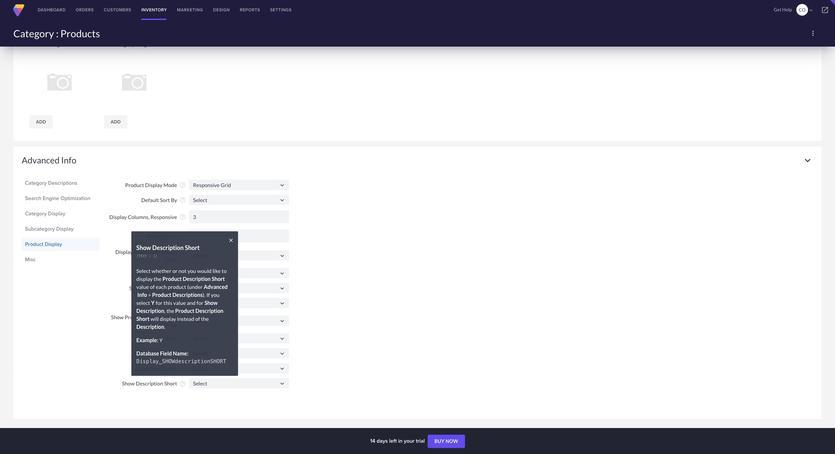 Task type: vqa. For each thing, say whether or not it's contained in the screenshot.
like
yes



Task type: locate. For each thing, give the bounding box(es) containing it.
2 add link from the left
[[104, 115, 127, 129]]

product down each
[[152, 292, 171, 298]]

show inside show reward points help_outline
[[129, 286, 142, 292]]

info
[[61, 155, 76, 166], [137, 292, 147, 298]]

show inside show availability help_outline
[[137, 271, 150, 277]]

advanced up if
[[204, 284, 228, 290]]

description
[[152, 244, 184, 252], [136, 308, 164, 314], [196, 308, 223, 314], [136, 324, 164, 330], [150, 366, 177, 372], [136, 381, 163, 387]]

: up banner image
[[56, 27, 59, 39]]

product up misc
[[25, 241, 43, 248]]

price for help_outline
[[165, 301, 177, 307]]

show description short [text : 1]
[[136, 244, 200, 259]]

1 add from the left
[[36, 119, 46, 125]]

0 horizontal spatial add link
[[29, 115, 53, 129]]

availability
[[151, 271, 177, 277]]

show description
[[136, 300, 218, 314]]

price down sale on the left bottom of the page
[[165, 322, 177, 328]]

display left "[text"
[[115, 249, 133, 255]]

1 horizontal spatial for
[[197, 300, 204, 306]]

8 help_outline from the top
[[179, 301, 186, 307]]

price down select
[[145, 315, 157, 321]]

y left list
[[151, 300, 155, 306]]

13 help_outline from the top
[[179, 381, 186, 388]]

0 vertical spatial expand_more
[[802, 20, 814, 32]]

0 vertical spatial advanced
[[22, 155, 60, 166]]

in
[[398, 438, 403, 446]]

1 vertical spatial descriptions
[[172, 292, 203, 298]]

1 horizontal spatial products
[[156, 249, 177, 255]]

subcategory for subcategory display
[[25, 225, 55, 233]]

2 vertical spatial the
[[201, 316, 209, 322]]

description inside show description short [text : 1]
[[152, 244, 184, 252]]

value
[[136, 284, 149, 290], [173, 300, 186, 306]]

products inside the display featured products only help_outline
[[156, 249, 177, 255]]

0 vertical spatial of
[[150, 284, 155, 290]]

0 horizontal spatial info
[[61, 155, 76, 166]]

add for banner
[[36, 119, 46, 125]]

show inside show stock status help_outline
[[134, 351, 147, 357]]

short for product description short
[[136, 316, 150, 322]]

1 help_outline from the top
[[179, 182, 186, 189]]

0 horizontal spatial display
[[136, 276, 153, 282]]

design
[[213, 7, 230, 13]]

of
[[150, 284, 155, 290], [195, 316, 200, 322]]

more_vert
[[809, 29, 817, 37]]

1 vertical spatial display
[[160, 316, 176, 322]]

0 vertical spatial you
[[188, 268, 196, 274]]

0 vertical spatial y
[[151, 300, 155, 306]]

1 horizontal spatial the
[[166, 308, 174, 314]]

subcategory inside 'link'
[[25, 225, 55, 233]]

show for show you save help_outline
[[142, 336, 155, 342]]

display inside select whether or not you would like to display the
[[136, 276, 153, 282]]

of for the
[[195, 316, 200, 322]]

whether
[[152, 268, 171, 274]]

product display mode help_outline
[[125, 182, 186, 189]]

show for show description short
[[122, 381, 135, 387]]

5  from the top
[[279, 285, 286, 292]]

1 for from the left
[[156, 300, 163, 306]]

0 horizontal spatial y
[[151, 300, 155, 306]]

expand_more
[[802, 20, 814, 32], [802, 155, 814, 166]]

1 vertical spatial value
[[173, 300, 186, 306]]

1 horizontal spatial image
[[135, 41, 150, 47]]

customers
[[104, 7, 131, 13]]

product down or
[[163, 276, 182, 282]]

description down show stock status help_outline
[[150, 366, 177, 372]]

help_outline inside show description help_outline
[[179, 366, 186, 373]]

category for category : products
[[13, 27, 54, 39]]

0 horizontal spatial products
[[60, 27, 100, 39]]

product for product description short value of each product (under
[[163, 276, 182, 282]]

0 vertical spatial descriptions
[[48, 179, 77, 187]]

of up >
[[150, 284, 155, 290]]

0 horizontal spatial of
[[150, 284, 155, 290]]

display
[[145, 182, 162, 188], [48, 210, 65, 218], [109, 214, 127, 220], [56, 225, 74, 233], [146, 233, 163, 239], [45, 241, 62, 248], [115, 249, 133, 255]]

now
[[446, 439, 458, 445]]

default
[[141, 197, 159, 203]]

1 vertical spatial the
[[166, 308, 174, 314]]

select
[[136, 300, 150, 306]]

short up not
[[185, 244, 200, 252]]

show for show availability help_outline
[[137, 271, 150, 277]]

0 vertical spatial products
[[60, 27, 100, 39]]

search engine optimization link
[[25, 193, 96, 204]]

info left >
[[137, 292, 147, 298]]

add for subcategory
[[111, 119, 121, 125]]

and down (under
[[187, 300, 196, 306]]

show inside show description short [text : 1]
[[136, 244, 151, 252]]

display inside display rows help_outline
[[146, 233, 163, 239]]

0 horizontal spatial subcategory
[[25, 225, 55, 233]]

show inside show product price and sale price help_outline
[[111, 315, 124, 321]]

8  from the top
[[279, 336, 286, 343]]

image
[[48, 41, 63, 47], [135, 41, 150, 47]]

example: y
[[136, 337, 163, 344]]

0 horizontal spatial you
[[188, 268, 196, 274]]

9 help_outline from the top
[[179, 318, 186, 325]]

show stock status help_outline
[[134, 351, 186, 358]]

1 vertical spatial price
[[145, 315, 157, 321]]

6  from the top
[[279, 300, 286, 307]]

7  from the top
[[279, 318, 286, 325]]

7 help_outline from the top
[[179, 286, 186, 292]]

product up instead
[[175, 308, 195, 314]]

0 horizontal spatial the
[[154, 276, 162, 282]]

subcategory display link
[[25, 224, 96, 235]]

2 help_outline from the top
[[179, 197, 186, 204]]

product inside product description short value of each product (under
[[163, 276, 182, 282]]

misc link
[[25, 254, 96, 266]]

display down , the
[[160, 316, 176, 322]]

description down display rows help_outline
[[152, 244, 184, 252]]

3 help_outline from the top
[[179, 214, 186, 221]]

description up will
[[136, 308, 164, 314]]

show inside show description help_outline
[[136, 366, 149, 372]]

1 vertical spatial :
[[149, 255, 151, 259]]

display
[[136, 276, 153, 282], [160, 316, 176, 322]]

1 horizontal spatial you
[[211, 292, 220, 298]]

add
[[36, 119, 46, 125], [111, 119, 121, 125]]

price up , the
[[165, 301, 177, 307]]

description down if
[[196, 308, 223, 314]]

short
[[185, 244, 200, 252], [136, 316, 150, 322], [164, 381, 177, 387]]

short inside show description short [text : 1]
[[185, 244, 200, 252]]

11 help_outline from the top
[[179, 351, 186, 358]]

of inside "will display instead of the description ."
[[195, 316, 200, 322]]

1 vertical spatial advanced info
[[136, 284, 228, 298]]

1 vertical spatial info
[[137, 292, 147, 298]]

0 vertical spatial the
[[154, 276, 162, 282]]

descriptions up search engine optimization link
[[48, 179, 77, 187]]

responsive
[[151, 214, 177, 220]]

 for display featured products only help_outline
[[279, 253, 286, 260]]

0 vertical spatial display
[[136, 276, 153, 282]]

1 vertical spatial of
[[195, 316, 200, 322]]

0 horizontal spatial image
[[48, 41, 63, 47]]

the
[[154, 276, 162, 282], [166, 308, 174, 314], [201, 316, 209, 322]]

0 horizontal spatial add
[[36, 119, 46, 125]]

y left save
[[159, 337, 163, 344]]

0 vertical spatial price
[[165, 301, 177, 307]]


[[808, 7, 814, 13]]

help_outline inside show list price help_outline
[[179, 301, 186, 307]]

optimization
[[61, 195, 90, 202]]

1 vertical spatial you
[[211, 292, 220, 298]]

1 horizontal spatial info
[[137, 292, 147, 298]]

5 help_outline from the top
[[179, 253, 186, 260]]

1 vertical spatial and
[[158, 315, 166, 321]]

product display link
[[25, 239, 96, 250]]

product for product display
[[25, 241, 43, 248]]

0 horizontal spatial and
[[158, 315, 166, 321]]

more_vert button
[[807, 27, 820, 40]]

show for show stock status help_outline
[[134, 351, 147, 357]]

and down the ,
[[158, 315, 166, 321]]

the right instead
[[201, 316, 209, 322]]

1  from the top
[[279, 182, 286, 189]]

1 vertical spatial products
[[156, 249, 177, 255]]

image for banner image
[[48, 41, 63, 47]]

1 vertical spatial advanced
[[204, 284, 228, 290]]

for down the ).
[[197, 300, 204, 306]]

search engine optimization
[[25, 195, 90, 202]]

product
[[168, 284, 186, 290]]

category images
[[22, 20, 86, 31]]

short inside product description short
[[136, 316, 150, 322]]

short down show description help_outline
[[164, 381, 177, 387]]

trial
[[416, 438, 425, 446]]

you right not
[[188, 268, 196, 274]]

category descriptions link
[[25, 178, 96, 189]]

descriptions down (under
[[172, 292, 203, 298]]

None number field
[[189, 211, 289, 224], [189, 230, 289, 243], [189, 211, 289, 224], [189, 230, 289, 243]]

0 vertical spatial and
[[187, 300, 196, 306]]

help_outline
[[179, 182, 186, 189], [179, 197, 186, 204], [179, 214, 186, 221], [179, 233, 186, 240], [179, 253, 186, 260], [179, 271, 186, 277], [179, 286, 186, 292], [179, 301, 186, 307], [179, 318, 186, 325], [179, 336, 186, 343], [179, 351, 186, 358], [179, 366, 186, 373], [179, 381, 186, 388]]

help_outline inside show availability help_outline
[[179, 271, 186, 277]]

1 horizontal spatial short
[[164, 381, 177, 387]]

will display instead of the description .
[[136, 316, 209, 330]]

1 vertical spatial expand_more
[[802, 155, 814, 166]]

will
[[151, 316, 159, 322]]

value down the > product descriptions
[[173, 300, 186, 306]]

0 vertical spatial value
[[136, 284, 149, 290]]

None text field
[[189, 180, 289, 190], [189, 268, 289, 279], [189, 283, 289, 294], [189, 334, 289, 344], [189, 349, 289, 359], [189, 364, 289, 374], [189, 379, 289, 389], [189, 180, 289, 190], [189, 268, 289, 279], [189, 283, 289, 294], [189, 334, 289, 344], [189, 349, 289, 359], [189, 364, 289, 374], [189, 379, 289, 389]]

products for featured
[[156, 249, 177, 255]]

1 vertical spatial subcategory
[[25, 225, 55, 233]]

).
[[203, 292, 205, 298]]

show
[[136, 244, 151, 252], [137, 271, 150, 277], [129, 286, 142, 292], [205, 300, 218, 306], [142, 301, 155, 307], [111, 315, 124, 321], [142, 336, 155, 342], [134, 351, 147, 357], [136, 366, 149, 372], [122, 381, 135, 387]]

product up default
[[125, 182, 144, 188]]

add link for subcategory
[[104, 115, 127, 129]]

1 horizontal spatial add
[[111, 119, 121, 125]]

database
[[136, 351, 159, 357]]

2 image from the left
[[135, 41, 150, 47]]

: left 1]
[[149, 255, 151, 259]]

2 vertical spatial short
[[164, 381, 177, 387]]

1 horizontal spatial :
[[149, 255, 151, 259]]

10  from the top
[[279, 366, 286, 373]]

advanced up category descriptions
[[22, 155, 60, 166]]

1 vertical spatial short
[[136, 316, 150, 322]]

display down select
[[136, 276, 153, 282]]

1 add link from the left
[[29, 115, 53, 129]]

1 horizontal spatial add link
[[104, 115, 127, 129]]

show product price and sale price help_outline
[[111, 315, 186, 328]]

value up >
[[136, 284, 149, 290]]

display down search engine optimization
[[48, 210, 65, 218]]

0 horizontal spatial advanced info
[[22, 155, 76, 166]]

you right if
[[211, 292, 220, 298]]

None text field
[[189, 195, 289, 205], [189, 251, 289, 261], [189, 298, 289, 309], [189, 316, 289, 326], [189, 195, 289, 205], [189, 251, 289, 261], [189, 298, 289, 309], [189, 316, 289, 326]]

product for product description short
[[175, 308, 195, 314]]

info up 'category descriptions' link on the left top of page
[[61, 155, 76, 166]]

description inside show description help_outline
[[150, 366, 177, 372]]

orders
[[76, 7, 94, 13]]

description down will
[[136, 324, 164, 330]]

products down orders
[[60, 27, 100, 39]]

products up only
[[156, 249, 177, 255]]

 for show description help_outline
[[279, 366, 286, 373]]

1 horizontal spatial and
[[187, 300, 196, 306]]

1 vertical spatial y
[[159, 337, 163, 344]]

short left will
[[136, 316, 150, 322]]

category
[[22, 20, 57, 31], [13, 27, 54, 39], [25, 179, 47, 187], [25, 210, 47, 218]]

the inside select whether or not you would like to display the
[[154, 276, 162, 282]]

product
[[125, 182, 144, 188], [25, 241, 43, 248], [163, 276, 182, 282], [152, 292, 171, 298], [175, 308, 195, 314], [125, 315, 144, 321]]

3  from the top
[[279, 253, 286, 260]]

0 horizontal spatial advanced
[[22, 155, 60, 166]]

search
[[25, 195, 41, 202]]

0 horizontal spatial :
[[56, 27, 59, 39]]

1 horizontal spatial of
[[195, 316, 200, 322]]

show inside show you save help_outline
[[142, 336, 155, 342]]

help_outline inside product display mode help_outline
[[179, 182, 186, 189]]

category for category descriptions
[[25, 179, 47, 187]]

show inside show description
[[205, 300, 218, 306]]

co
[[799, 7, 806, 13]]

:
[[56, 27, 59, 39], [149, 255, 151, 259]]

1 horizontal spatial display
[[160, 316, 176, 322]]

display rows help_outline
[[146, 233, 186, 240]]

0 horizontal spatial descriptions
[[48, 179, 77, 187]]

2  from the top
[[279, 197, 286, 204]]

product down select
[[125, 315, 144, 321]]

product inside product description short
[[175, 308, 195, 314]]

add link
[[29, 115, 53, 129], [104, 115, 127, 129]]

product display
[[25, 241, 62, 248]]

value inside product description short value of each product (under
[[136, 284, 149, 290]]

display inside "will display instead of the description ."
[[160, 316, 176, 322]]

to
[[222, 268, 227, 274]]

display up default
[[145, 182, 162, 188]]

show inside show list price help_outline
[[142, 301, 155, 307]]

2 add from the left
[[111, 119, 121, 125]]

you
[[156, 336, 165, 342]]

1 horizontal spatial advanced
[[204, 284, 228, 290]]

category : products
[[13, 27, 100, 39]]

2 expand_more from the top
[[802, 155, 814, 166]]

display left rows at the bottom left of the page
[[146, 233, 163, 239]]

description for show description short
[[136, 381, 163, 387]]

default sort by help_outline
[[141, 197, 186, 204]]

12 help_outline from the top
[[179, 366, 186, 373]]

10 help_outline from the top
[[179, 336, 186, 343]]

of inside product description short value of each product (under
[[150, 284, 155, 290]]

of right instead
[[195, 316, 200, 322]]

1 expand_more from the top
[[802, 20, 814, 32]]

subcategory
[[105, 41, 134, 47], [25, 225, 55, 233]]

the right the ,
[[166, 308, 174, 314]]

1 horizontal spatial subcategory
[[105, 41, 134, 47]]

featured
[[134, 249, 155, 255]]

banner
[[30, 41, 47, 47]]

0 horizontal spatial value
[[136, 284, 149, 290]]

1 horizontal spatial descriptions
[[172, 292, 203, 298]]

short for show description short
[[164, 381, 177, 387]]

product inside 'link'
[[25, 241, 43, 248]]

4  from the top
[[279, 270, 286, 277]]

description inside "will display instead of the description ."
[[136, 324, 164, 330]]

advanced inside advanced info
[[204, 284, 228, 290]]

display left columns,
[[109, 214, 127, 220]]

y for this value and for
[[151, 300, 205, 306]]

descriptions
[[48, 179, 77, 187], [172, 292, 203, 298]]

for left this
[[156, 300, 163, 306]]

subcategory for subcategory image
[[105, 41, 134, 47]]

0 vertical spatial :
[[56, 27, 59, 39]]

and
[[187, 300, 196, 306], [158, 315, 166, 321]]

0 vertical spatial subcategory
[[105, 41, 134, 47]]

 for show availability help_outline
[[279, 270, 286, 277]]

mode
[[163, 182, 177, 188]]

0 horizontal spatial for
[[156, 300, 163, 306]]

description inside product description short
[[196, 308, 223, 314]]

2 horizontal spatial the
[[201, 316, 209, 322]]

0 vertical spatial short
[[185, 244, 200, 252]]

 for show stock status help_outline
[[279, 351, 286, 358]]

products
[[60, 27, 100, 39], [156, 249, 177, 255]]

1 image from the left
[[48, 41, 63, 47]]

show for show list price help_outline
[[142, 301, 155, 307]]

display down subcategory display
[[45, 241, 62, 248]]

display inside the display featured products only help_outline
[[115, 249, 133, 255]]


[[821, 6, 829, 14]]

description inside show description
[[136, 308, 164, 314]]

2 horizontal spatial short
[[185, 244, 200, 252]]

product inside product display mode help_outline
[[125, 182, 144, 188]]

0 horizontal spatial short
[[136, 316, 150, 322]]

9  from the top
[[279, 351, 286, 358]]

for
[[156, 300, 163, 306], [197, 300, 204, 306]]

6 help_outline from the top
[[179, 271, 186, 277]]

description for product description short
[[196, 308, 223, 314]]

description down show description help_outline
[[136, 381, 163, 387]]

buy
[[435, 439, 445, 445]]

4 help_outline from the top
[[179, 233, 186, 240]]

price inside show list price help_outline
[[165, 301, 177, 307]]

1 horizontal spatial y
[[159, 337, 163, 344]]

the up each
[[154, 276, 162, 282]]

category inside 'link'
[[25, 210, 47, 218]]

would
[[197, 268, 212, 274]]

get help
[[774, 7, 792, 12]]

display inside product display mode help_outline
[[145, 182, 162, 188]]



Task type: describe. For each thing, give the bounding box(es) containing it.
 for show list price help_outline
[[279, 300, 286, 307]]

help_outline inside default sort by help_outline
[[179, 197, 186, 204]]

products for :
[[60, 27, 100, 39]]

11  from the top
[[279, 381, 286, 388]]

co 
[[799, 7, 814, 13]]

category display
[[25, 210, 65, 218]]

display down category display 'link'
[[56, 225, 74, 233]]

select
[[136, 268, 151, 274]]

 for show you save help_outline
[[279, 336, 286, 343]]

sale
[[167, 315, 177, 321]]

display inside "display columns, responsive help_outline"
[[109, 214, 127, 220]]

show for show description
[[205, 300, 218, 306]]

you inside ). if you select
[[211, 292, 220, 298]]

days
[[377, 438, 388, 446]]

this
[[164, 300, 172, 306]]

images
[[59, 20, 86, 31]]

stock
[[148, 351, 161, 357]]

14 days left in your trial
[[370, 438, 426, 446]]

show description short
[[122, 381, 177, 387]]

example:
[[136, 337, 158, 344]]

rows
[[164, 233, 177, 239]]

1]
[[153, 255, 157, 259]]

product inside show product price and sale price help_outline
[[125, 315, 144, 321]]

the inside "will display instead of the description ."
[[201, 316, 209, 322]]

help_outline inside show reward points help_outline
[[179, 286, 186, 292]]

each
[[156, 284, 167, 290]]

help_outline inside the display featured products only help_outline
[[179, 253, 186, 260]]

add link for banner
[[29, 115, 53, 129]]

 for product display mode help_outline
[[279, 182, 286, 189]]

dashboard link
[[33, 0, 71, 20]]

display featured products only help_outline
[[115, 249, 186, 263]]

reports
[[240, 7, 260, 13]]

like
[[213, 268, 221, 274]]

dashboard
[[38, 7, 66, 13]]

,
[[164, 308, 165, 314]]

0 vertical spatial advanced info
[[22, 155, 76, 166]]

>
[[148, 292, 151, 298]]

list
[[156, 301, 164, 307]]

inventory
[[141, 7, 167, 13]]

buy now
[[435, 439, 458, 445]]

[text
[[136, 255, 147, 259]]

category for category display
[[25, 210, 47, 218]]

 for show reward points help_outline
[[279, 285, 286, 292]]

show for show description help_outline
[[136, 366, 149, 372]]

show availability help_outline
[[137, 271, 186, 277]]

display columns, responsive help_outline
[[109, 214, 186, 221]]

database field name: display_showdescriptionshort
[[136, 351, 226, 365]]

2 vertical spatial price
[[165, 322, 177, 328]]

.
[[164, 324, 165, 330]]

expand_more for category images
[[802, 20, 814, 32]]

 for default sort by help_outline
[[279, 197, 286, 204]]

short for show description short [text : 1]
[[185, 244, 200, 252]]

points
[[162, 286, 177, 292]]

select whether or not you would like to display the
[[136, 268, 227, 282]]

field
[[160, 351, 172, 357]]

1 horizontal spatial advanced info
[[136, 284, 228, 298]]

save
[[166, 336, 177, 342]]

product for product display mode help_outline
[[125, 182, 144, 188]]

description for show description help_outline
[[150, 366, 177, 372]]

show reward points help_outline
[[129, 286, 186, 292]]

buy now link
[[428, 436, 465, 449]]

not
[[179, 268, 187, 274]]

you inside select whether or not you would like to display the
[[188, 268, 196, 274]]

show for show product price and sale price help_outline
[[111, 315, 124, 321]]

if
[[206, 292, 210, 298]]

description for show description
[[136, 308, 164, 314]]

description for show description short [text : 1]
[[152, 244, 184, 252]]

of for each
[[150, 284, 155, 290]]

banner image
[[30, 41, 63, 47]]

help
[[783, 7, 792, 12]]

help_outline inside show stock status help_outline
[[179, 351, 186, 358]]

help_outline inside display rows help_outline
[[179, 233, 186, 240]]

status
[[162, 351, 177, 357]]

image for subcategory image
[[135, 41, 150, 47]]

0 vertical spatial info
[[61, 155, 76, 166]]

: inside show description short [text : 1]
[[149, 255, 151, 259]]

help_outline inside "display columns, responsive help_outline"
[[179, 214, 186, 221]]

expand_more for advanced info
[[802, 155, 814, 166]]

get
[[774, 7, 782, 12]]

only
[[166, 257, 177, 263]]

reward
[[143, 286, 161, 292]]

show for show description short [text : 1]
[[136, 244, 151, 252]]

show description help_outline
[[136, 366, 186, 373]]

display_showdescriptionshort
[[136, 359, 226, 365]]

help_outline inside show product price and sale price help_outline
[[179, 318, 186, 325]]

1 horizontal spatial value
[[173, 300, 186, 306]]

price for and
[[145, 315, 157, 321]]

 for show product price and sale price help_outline
[[279, 318, 286, 325]]

or
[[172, 268, 178, 274]]

category descriptions
[[25, 179, 77, 187]]

name:
[[173, 351, 188, 357]]

display inside 'link'
[[48, 210, 65, 218]]

show for show reward points help_outline
[[129, 286, 142, 292]]

subcategory display
[[25, 225, 74, 233]]

description short
[[183, 276, 225, 282]]

category for category images
[[22, 20, 57, 31]]

sort
[[160, 197, 170, 203]]

by
[[171, 197, 177, 203]]

product description short
[[136, 308, 223, 322]]

left
[[389, 438, 397, 446]]

(under
[[187, 284, 203, 290]]

your
[[404, 438, 415, 446]]

show list price help_outline
[[142, 301, 186, 307]]

engine
[[43, 195, 59, 202]]

misc
[[25, 256, 36, 264]]

2 for from the left
[[197, 300, 204, 306]]

 link
[[815, 0, 835, 20]]

help_outline inside show you save help_outline
[[179, 336, 186, 343]]

). if you select
[[136, 292, 220, 306]]

, the
[[164, 308, 175, 314]]

and inside show product price and sale price help_outline
[[158, 315, 166, 321]]

> product descriptions
[[147, 292, 203, 298]]

subcategory image
[[105, 41, 150, 47]]

product description short value of each product (under
[[136, 276, 225, 290]]

settings
[[270, 7, 292, 13]]



